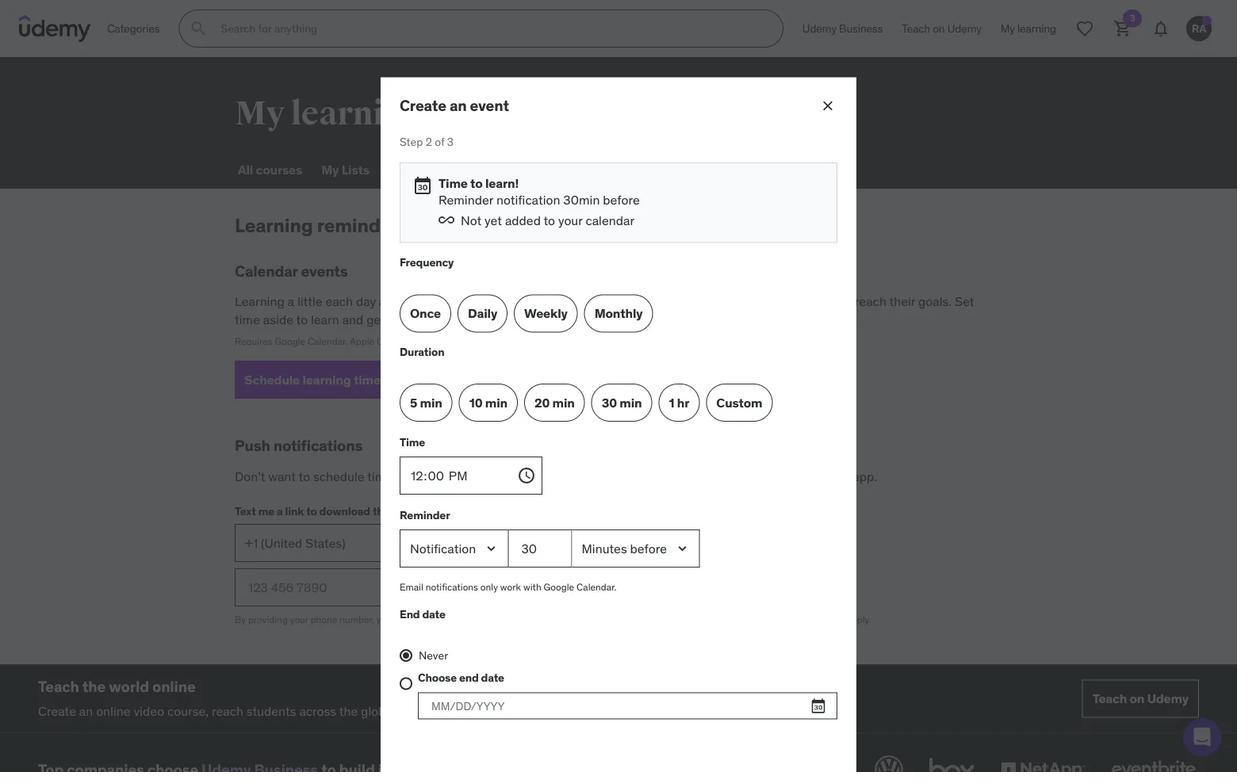 Task type: describe. For each thing, give the bounding box(es) containing it.
shows
[[487, 294, 522, 310]]

schedule
[[313, 468, 365, 485]]

the left world
[[82, 677, 106, 696]]

learning for learning tools
[[527, 161, 579, 178]]

your inside learning a little each day adds up. research shows that students who make learning a habit are more likely to reach their goals. set time aside to learn and get reminders using your learning scheduler. requires google calendar, apple calendar, or outlook
[[483, 311, 507, 328]]

1 vertical spatial reminder
[[400, 508, 450, 523]]

learning for learning reminders
[[235, 213, 313, 237]]

calendar
[[235, 262, 298, 281]]

outlook
[[430, 335, 464, 348]]

30 min
[[602, 395, 642, 411]]

learning down that
[[510, 311, 556, 328]]

or
[[419, 335, 428, 348]]

daily
[[468, 305, 497, 321]]

create inside teach the world online create an online video course, reach students across the globe, and earn money
[[38, 703, 76, 719]]

teach inside teach the world online create an online video course, reach students across the globe, and earn money
[[38, 677, 79, 696]]

send button
[[390, 569, 454, 607]]

min for 10 min
[[485, 395, 508, 411]]

custom
[[717, 395, 763, 411]]

not yet added to your calendar
[[461, 212, 635, 229]]

0 horizontal spatial app.
[[693, 614, 711, 626]]

apply.
[[847, 614, 872, 626]]

0 horizontal spatial on
[[933, 21, 945, 35]]

aside
[[263, 311, 293, 328]]

10 min
[[469, 395, 508, 411]]

min for 30 min
[[620, 395, 642, 411]]

text
[[561, 614, 577, 626]]

netapp image
[[998, 753, 1089, 773]]

udemy image
[[19, 15, 91, 42]]

who
[[604, 294, 627, 310]]

end
[[400, 607, 420, 622]]

volkswagen image
[[872, 753, 907, 773]]

get inside learning a little each day adds up. research shows that students who make learning a habit are more likely to reach their goals. set time aside to learn and get reminders using your learning scheduler. requires google calendar, apple calendar, or outlook
[[367, 311, 385, 328]]

1 horizontal spatial teach on udemy link
[[1083, 680, 1199, 718]]

to inside the time to learn! reminder notification 30min before
[[470, 175, 483, 192]]

are
[[755, 294, 773, 310]]

blocks?
[[396, 468, 439, 485]]

5
[[410, 395, 417, 411]]

2 vertical spatial your
[[290, 614, 308, 626]]

hr
[[677, 395, 690, 411]]

scheduler.
[[559, 311, 617, 328]]

step
[[400, 135, 423, 149]]

time down 'email notifications only work with google calendar.'
[[491, 614, 510, 626]]

text me a link to download the app
[[235, 504, 412, 518]]

world
[[109, 677, 149, 696]]

once
[[410, 305, 441, 321]]

receive
[[431, 614, 462, 626]]

only
[[481, 581, 498, 593]]

apple
[[350, 335, 375, 348]]

duration
[[400, 345, 445, 359]]

my lists link
[[318, 151, 373, 189]]

frequency
[[400, 255, 454, 269]]

by
[[235, 614, 246, 626]]

1 horizontal spatial online
[[152, 677, 196, 696]]

min for 20 min
[[553, 395, 575, 411]]

all courses
[[238, 161, 302, 178]]

across
[[299, 703, 336, 719]]

to left download
[[306, 504, 317, 518]]

submit search image
[[189, 19, 208, 38]]

learning a little each day adds up. research shows that students who make learning a habit are more likely to reach their goals. set time aside to learn and get reminders using your learning scheduler. requires google calendar, apple calendar, or outlook
[[235, 294, 975, 348]]

1 horizontal spatial get
[[592, 468, 610, 485]]

using
[[449, 311, 480, 328]]

mobile
[[812, 468, 850, 485]]

to down little
[[296, 311, 308, 328]]

you
[[377, 614, 392, 626]]

medium image
[[413, 176, 432, 195]]

2 horizontal spatial notifications
[[644, 468, 714, 485]]

a left one-
[[464, 614, 469, 626]]

business
[[839, 21, 883, 35]]

to left standard
[[665, 614, 674, 626]]

reminder
[[523, 468, 574, 485]]

money
[[452, 703, 490, 719]]

30
[[602, 395, 617, 411]]

1 hr
[[669, 395, 690, 411]]

by providing your phone number, you agree to receive a one-time automated text message with a link to get app. standard messaging rates may apply.
[[235, 614, 872, 626]]

notification
[[497, 192, 560, 208]]

students for online
[[247, 703, 296, 719]]

teach on udemy for teach on udemy link to the right
[[1093, 691, 1189, 707]]

a left little
[[288, 294, 294, 310]]

text
[[235, 504, 256, 518]]

a right me
[[277, 504, 283, 518]]

20
[[535, 395, 550, 411]]

udemy business
[[803, 21, 883, 35]]

my lists
[[321, 161, 370, 178]]

download
[[319, 504, 370, 518]]

up.
[[410, 294, 427, 310]]

0 vertical spatial app.
[[853, 468, 877, 485]]

end date
[[400, 607, 446, 622]]

learning up lists
[[291, 93, 423, 134]]

globe,
[[361, 703, 396, 719]]

30min
[[564, 192, 600, 208]]

learning left reminder
[[474, 468, 520, 485]]

messaging
[[755, 614, 801, 626]]

Time time field
[[400, 457, 536, 495]]

the right from
[[747, 468, 766, 485]]

courses
[[256, 161, 302, 178]]

10
[[469, 395, 483, 411]]

time inside button
[[354, 372, 381, 388]]

learning inside schedule learning time button
[[303, 372, 351, 388]]

app
[[392, 504, 412, 518]]

to right the likely on the top right of page
[[840, 294, 852, 310]]

requires
[[235, 335, 273, 348]]

providing
[[248, 614, 288, 626]]

20 min
[[535, 395, 575, 411]]

agree
[[394, 614, 418, 626]]

Choose end date text field
[[418, 693, 838, 720]]

0 vertical spatial teach on udemy link
[[893, 10, 991, 48]]

push notifications
[[235, 436, 363, 455]]

time inside learning a little each day adds up. research shows that students who make learning a habit are more likely to reach their goals. set time aside to learn and get reminders using your learning scheduler. requires google calendar, apple calendar, or outlook
[[235, 311, 260, 328]]

to right added
[[544, 212, 555, 229]]

habit
[[723, 294, 752, 310]]

udemy business link
[[793, 10, 893, 48]]

may
[[827, 614, 845, 626]]

teach on udemy for the topmost teach on udemy link
[[902, 21, 982, 35]]

one-
[[472, 614, 491, 626]]

choose
[[418, 671, 457, 685]]

my for my lists
[[321, 161, 339, 178]]

email notifications only work with google calendar.
[[400, 581, 617, 593]]

more
[[776, 294, 806, 310]]

reach inside learning a little each day adds up. research shows that students who make learning a habit are more likely to reach their goals. set time aside to learn and get reminders using your learning scheduler. requires google calendar, apple calendar, or outlook
[[855, 294, 887, 310]]

schedule learning time
[[244, 372, 381, 388]]

1 horizontal spatial teach
[[902, 21, 931, 35]]



Task type: vqa. For each thing, say whether or not it's contained in the screenshot.
nerd
no



Task type: locate. For each thing, give the bounding box(es) containing it.
app. right mobile
[[853, 468, 877, 485]]

reach inside teach the world online create an online video course, reach students across the globe, and earn money
[[212, 703, 243, 719]]

notifications up receive
[[426, 581, 478, 593]]

with right the message
[[620, 614, 638, 626]]

calendar, down learn
[[308, 335, 348, 348]]

email
[[400, 581, 423, 593]]

learning reminders
[[235, 213, 408, 237]]

notifications for push notifications
[[273, 436, 363, 455]]

0 vertical spatial set
[[955, 294, 975, 310]]

event
[[470, 96, 509, 115]]

2 vertical spatial learning
[[235, 294, 285, 310]]

0 vertical spatial your
[[558, 212, 583, 229]]

1 vertical spatial my
[[321, 161, 339, 178]]

an left video in the left bottom of the page
[[79, 703, 93, 719]]

me
[[258, 504, 275, 518]]

teach left world
[[38, 677, 79, 696]]

5 min
[[410, 395, 442, 411]]

0 horizontal spatial time
[[400, 435, 425, 450]]

None number field
[[509, 530, 572, 568]]

1 vertical spatial link
[[648, 614, 663, 626]]

1 horizontal spatial set
[[955, 294, 975, 310]]

get left push
[[592, 468, 610, 485]]

set right blocks?
[[442, 468, 462, 485]]

students up scheduler.
[[551, 294, 601, 310]]

min right 30
[[620, 395, 642, 411]]

1 vertical spatial small image
[[384, 372, 400, 388]]

a right the message
[[641, 614, 646, 626]]

min right 10
[[485, 395, 508, 411]]

set
[[955, 294, 975, 310], [442, 468, 462, 485]]

1 horizontal spatial reach
[[855, 294, 887, 310]]

0 vertical spatial date
[[422, 607, 446, 622]]

on right business
[[933, 21, 945, 35]]

standard
[[713, 614, 752, 626]]

create inside dialog
[[400, 96, 447, 115]]

my left lists
[[321, 161, 339, 178]]

1 horizontal spatial google
[[544, 581, 575, 593]]

0 vertical spatial online
[[152, 677, 196, 696]]

your down the shows
[[483, 311, 507, 328]]

before
[[603, 192, 640, 208]]

1 vertical spatial online
[[96, 703, 131, 719]]

0 vertical spatial reach
[[855, 294, 887, 310]]

1 vertical spatial google
[[544, 581, 575, 593]]

min for 5 min
[[420, 395, 442, 411]]

1 horizontal spatial time
[[439, 175, 468, 192]]

1 vertical spatial learning
[[235, 213, 313, 237]]

0 horizontal spatial online
[[96, 703, 131, 719]]

0 horizontal spatial set
[[442, 468, 462, 485]]

and down day at the top left
[[342, 311, 364, 328]]

learning up notification
[[527, 161, 579, 178]]

0 vertical spatial google
[[275, 335, 306, 348]]

reminders down lists
[[317, 213, 408, 237]]

0 horizontal spatial an
[[79, 703, 93, 719]]

1 vertical spatial students
[[247, 703, 296, 719]]

set inside learning a little each day adds up. research shows that students who make learning a habit are more likely to reach their goals. set time aside to learn and get reminders using your learning scheduler. requires google calendar, apple calendar, or outlook
[[955, 294, 975, 310]]

0 vertical spatial get
[[367, 311, 385, 328]]

all
[[238, 161, 253, 178]]

on up the eventbrite image
[[1130, 691, 1145, 707]]

reach left their
[[855, 294, 887, 310]]

my
[[235, 93, 285, 134], [321, 161, 339, 178]]

notifications for email notifications only work with google calendar.
[[426, 581, 478, 593]]

1 horizontal spatial with
[[620, 614, 638, 626]]

3
[[447, 135, 454, 149]]

eventbrite image
[[1108, 753, 1199, 773]]

2
[[426, 135, 432, 149]]

weekly
[[524, 305, 568, 321]]

teach
[[902, 21, 931, 35], [38, 677, 79, 696], [1093, 691, 1127, 707]]

0 vertical spatial with
[[524, 581, 542, 593]]

0 vertical spatial link
[[285, 504, 304, 518]]

an left event
[[450, 96, 467, 115]]

learning inside learning a little each day adds up. research shows that students who make learning a habit are more likely to reach their goals. set time aside to learn and get reminders using your learning scheduler. requires google calendar, apple calendar, or outlook
[[235, 294, 285, 310]]

time to learn! reminder notification 30min before
[[439, 175, 640, 208]]

create an event
[[400, 96, 509, 115]]

0 vertical spatial reminders
[[317, 213, 408, 237]]

0 vertical spatial and
[[342, 311, 364, 328]]

1 vertical spatial teach on udemy link
[[1083, 680, 1199, 718]]

min
[[420, 395, 442, 411], [485, 395, 508, 411], [553, 395, 575, 411], [620, 395, 642, 411]]

learning tools link
[[524, 151, 614, 189]]

reminder
[[439, 192, 494, 208], [400, 508, 450, 523]]

2 horizontal spatial teach
[[1093, 691, 1127, 707]]

none number field inside create an event dialog
[[509, 530, 572, 568]]

my learning
[[235, 93, 423, 134]]

wishlist
[[389, 161, 437, 178]]

teach right business
[[902, 21, 931, 35]]

with
[[524, 581, 542, 593], [620, 614, 638, 626]]

time right the medium "icon"
[[439, 175, 468, 192]]

calendar,
[[308, 335, 348, 348], [377, 335, 417, 348]]

from
[[717, 468, 744, 485]]

time for time
[[400, 435, 425, 450]]

and inside learning a little each day adds up. research shows that students who make learning a habit are more likely to reach their goals. set time aside to learn and get reminders using your learning scheduler. requires google calendar, apple calendar, or outlook
[[342, 311, 364, 328]]

students inside learning a little each day adds up. research shows that students who make learning a habit are more likely to reach their goals. set time aside to learn and get reminders using your learning scheduler. requires google calendar, apple calendar, or outlook
[[551, 294, 601, 310]]

0 vertical spatial my
[[235, 93, 285, 134]]

a left habit
[[714, 294, 720, 310]]

and inside teach the world online create an online video course, reach students across the globe, and earn money
[[399, 703, 420, 719]]

added
[[505, 212, 541, 229]]

google
[[275, 335, 306, 348], [544, 581, 575, 593]]

1 horizontal spatial app.
[[853, 468, 877, 485]]

their
[[890, 294, 916, 310]]

reminders down up.
[[389, 311, 446, 328]]

4 min from the left
[[620, 395, 642, 411]]

1 vertical spatial app.
[[693, 614, 711, 626]]

date right end
[[481, 671, 504, 685]]

notifications left from
[[644, 468, 714, 485]]

wishlist link
[[385, 151, 440, 189]]

online up course,
[[152, 677, 196, 696]]

1 vertical spatial with
[[620, 614, 638, 626]]

to right the end
[[420, 614, 429, 626]]

the left app at the bottom left of page
[[373, 504, 390, 518]]

1 vertical spatial an
[[79, 703, 93, 719]]

1 horizontal spatial your
[[483, 311, 507, 328]]

online down world
[[96, 703, 131, 719]]

learn!
[[485, 175, 519, 192]]

likely
[[809, 294, 838, 310]]

1 horizontal spatial on
[[1130, 691, 1145, 707]]

notifications up schedule
[[273, 436, 363, 455]]

1 vertical spatial your
[[483, 311, 507, 328]]

0 horizontal spatial calendar,
[[308, 335, 348, 348]]

time inside the time to learn! reminder notification 30min before
[[439, 175, 468, 192]]

1 vertical spatial on
[[1130, 691, 1145, 707]]

0 vertical spatial on
[[933, 21, 945, 35]]

your left phone
[[290, 614, 308, 626]]

3 min from the left
[[553, 395, 575, 411]]

an inside dialog
[[450, 96, 467, 115]]

day
[[356, 294, 376, 310]]

0 horizontal spatial your
[[290, 614, 308, 626]]

students inside teach the world online create an online video course, reach students across the globe, and earn money
[[247, 703, 296, 719]]

your
[[558, 212, 583, 229], [483, 311, 507, 328], [290, 614, 308, 626]]

min right 20
[[553, 395, 575, 411]]

to right reminder
[[577, 468, 589, 485]]

small image
[[439, 212, 455, 228], [384, 372, 400, 388]]

0 vertical spatial reminder
[[439, 192, 494, 208]]

yet
[[485, 212, 502, 229]]

step 2 of 3
[[400, 135, 454, 149]]

set right goals. on the top of page
[[955, 294, 975, 310]]

0 vertical spatial teach on udemy
[[902, 21, 982, 35]]

box image
[[926, 753, 979, 773]]

0 vertical spatial an
[[450, 96, 467, 115]]

not
[[461, 212, 482, 229]]

google inside learning a little each day adds up. research shows that students who make learning a habit are more likely to reach their goals. set time aside to learn and get reminders using your learning scheduler. requires google calendar, apple calendar, or outlook
[[275, 335, 306, 348]]

learning up calendar at the top left
[[235, 213, 313, 237]]

end
[[459, 671, 479, 685]]

0 horizontal spatial notifications
[[273, 436, 363, 455]]

1 horizontal spatial and
[[399, 703, 420, 719]]

0 horizontal spatial create
[[38, 703, 76, 719]]

0 horizontal spatial students
[[247, 703, 296, 719]]

0 vertical spatial learning
[[527, 161, 579, 178]]

learning tools
[[527, 161, 611, 178]]

teach on udemy
[[902, 21, 982, 35], [1093, 691, 1189, 707]]

time up requires at left
[[235, 311, 260, 328]]

reach right course,
[[212, 703, 243, 719]]

nasdaq image
[[762, 753, 853, 773]]

0 vertical spatial notifications
[[273, 436, 363, 455]]

google up by providing your phone number, you agree to receive a one-time automated text message with a link to get app. standard messaging rates may apply.
[[544, 581, 575, 593]]

link
[[285, 504, 304, 518], [648, 614, 663, 626]]

time up blocks?
[[400, 435, 425, 450]]

to left "learn!"
[[470, 175, 483, 192]]

1 vertical spatial set
[[442, 468, 462, 485]]

1 vertical spatial and
[[399, 703, 420, 719]]

time down the apple on the left top
[[354, 372, 381, 388]]

to right want in the bottom left of the page
[[299, 468, 310, 485]]

make
[[631, 294, 662, 310]]

learning up aside
[[235, 294, 285, 310]]

time for time to learn! reminder notification 30min before
[[439, 175, 468, 192]]

1 horizontal spatial create
[[400, 96, 447, 115]]

0 horizontal spatial reach
[[212, 703, 243, 719]]

app. left standard
[[693, 614, 711, 626]]

archived link
[[453, 151, 511, 189]]

create an event dialog
[[381, 77, 857, 773]]

0 horizontal spatial teach on udemy
[[902, 21, 982, 35]]

my up all courses
[[235, 93, 285, 134]]

the left globe,
[[339, 703, 358, 719]]

phone
[[311, 614, 337, 626]]

0 horizontal spatial date
[[422, 607, 446, 622]]

1 vertical spatial reach
[[212, 703, 243, 719]]

0 horizontal spatial small image
[[384, 372, 400, 388]]

1 vertical spatial get
[[592, 468, 610, 485]]

push
[[614, 468, 641, 485]]

0 horizontal spatial teach on udemy link
[[893, 10, 991, 48]]

2 vertical spatial notifications
[[426, 581, 478, 593]]

time left blocks?
[[367, 468, 393, 485]]

0 horizontal spatial google
[[275, 335, 306, 348]]

0 vertical spatial create
[[400, 96, 447, 115]]

on
[[933, 21, 945, 35], [1130, 691, 1145, 707]]

2 min from the left
[[485, 395, 508, 411]]

adds
[[379, 294, 407, 310]]

1 horizontal spatial an
[[450, 96, 467, 115]]

reminder down blocks?
[[400, 508, 450, 523]]

my for my learning
[[235, 93, 285, 134]]

and left earn
[[399, 703, 420, 719]]

notifications inside create an event dialog
[[426, 581, 478, 593]]

with right work
[[524, 581, 542, 593]]

never
[[419, 648, 448, 663]]

udemy
[[803, 21, 837, 35], [948, 21, 982, 35], [769, 468, 809, 485], [1148, 691, 1189, 707]]

1 horizontal spatial date
[[481, 671, 504, 685]]

123 456 7890 text field
[[235, 569, 390, 607]]

archived
[[456, 161, 508, 178]]

2 vertical spatial get
[[676, 614, 690, 626]]

google inside create an event dialog
[[544, 581, 575, 593]]

1 vertical spatial reminders
[[389, 311, 446, 328]]

1 calendar, from the left
[[308, 335, 348, 348]]

1 vertical spatial create
[[38, 703, 76, 719]]

your down 30min
[[558, 212, 583, 229]]

1 horizontal spatial small image
[[439, 212, 455, 228]]

time
[[235, 311, 260, 328], [354, 372, 381, 388], [367, 468, 393, 485], [491, 614, 510, 626]]

0 horizontal spatial my
[[235, 93, 285, 134]]

1 vertical spatial time
[[400, 435, 425, 450]]

close modal image
[[820, 98, 836, 114]]

push
[[235, 436, 270, 455]]

little
[[297, 294, 323, 310]]

students for each
[[551, 294, 601, 310]]

0 horizontal spatial get
[[367, 311, 385, 328]]

1 min from the left
[[420, 395, 442, 411]]

learning right make
[[665, 294, 711, 310]]

reminder up not
[[439, 192, 494, 208]]

0 horizontal spatial link
[[285, 504, 304, 518]]

small image inside create an event dialog
[[439, 212, 455, 228]]

learning down the apple on the left top
[[303, 372, 351, 388]]

calendar, left or
[[377, 335, 417, 348]]

small image inside schedule learning time button
[[384, 372, 400, 388]]

1 horizontal spatial students
[[551, 294, 601, 310]]

0 horizontal spatial and
[[342, 311, 364, 328]]

calendar events
[[235, 262, 348, 281]]

calendar
[[586, 212, 635, 229]]

get left standard
[[676, 614, 690, 626]]

google down aside
[[275, 335, 306, 348]]

choose end date
[[418, 671, 504, 685]]

reminders
[[317, 213, 408, 237], [389, 311, 446, 328]]

0 horizontal spatial with
[[524, 581, 542, 593]]

0 vertical spatial small image
[[439, 212, 455, 228]]

1 vertical spatial teach on udemy
[[1093, 691, 1189, 707]]

2 horizontal spatial your
[[558, 212, 583, 229]]

1 vertical spatial notifications
[[644, 468, 714, 485]]

with inside create an event dialog
[[524, 581, 542, 593]]

0 horizontal spatial teach
[[38, 677, 79, 696]]

min right the 5
[[420, 395, 442, 411]]

tools
[[581, 161, 611, 178]]

students left across
[[247, 703, 296, 719]]

teach up the eventbrite image
[[1093, 691, 1127, 707]]

0 vertical spatial time
[[439, 175, 468, 192]]

1 horizontal spatial teach on udemy
[[1093, 691, 1189, 707]]

that
[[525, 294, 548, 310]]

1 horizontal spatial notifications
[[426, 581, 478, 593]]

and
[[342, 311, 364, 328], [399, 703, 420, 719]]

link right me
[[285, 504, 304, 518]]

0 vertical spatial students
[[551, 294, 601, 310]]

reminders inside learning a little each day adds up. research shows that students who make learning a habit are more likely to reach their goals. set time aside to learn and get reminders using your learning scheduler. requires google calendar, apple calendar, or outlook
[[389, 311, 446, 328]]

earn
[[423, 703, 449, 719]]

your inside create an event dialog
[[558, 212, 583, 229]]

1
[[669, 395, 675, 411]]

an inside teach the world online create an online video course, reach students across the globe, and earn money
[[79, 703, 93, 719]]

2 calendar, from the left
[[377, 335, 417, 348]]

a right blocks?
[[465, 468, 471, 485]]

number,
[[340, 614, 374, 626]]

2 horizontal spatial get
[[676, 614, 690, 626]]

events
[[301, 262, 348, 281]]

1 horizontal spatial calendar,
[[377, 335, 417, 348]]

date right the end
[[422, 607, 446, 622]]

calendar.
[[577, 581, 617, 593]]

link right the message
[[648, 614, 663, 626]]

1 horizontal spatial link
[[648, 614, 663, 626]]

learn
[[311, 311, 339, 328]]

get down day at the top left
[[367, 311, 385, 328]]

of
[[435, 135, 445, 149]]

reminder inside the time to learn! reminder notification 30min before
[[439, 192, 494, 208]]

work
[[500, 581, 521, 593]]



